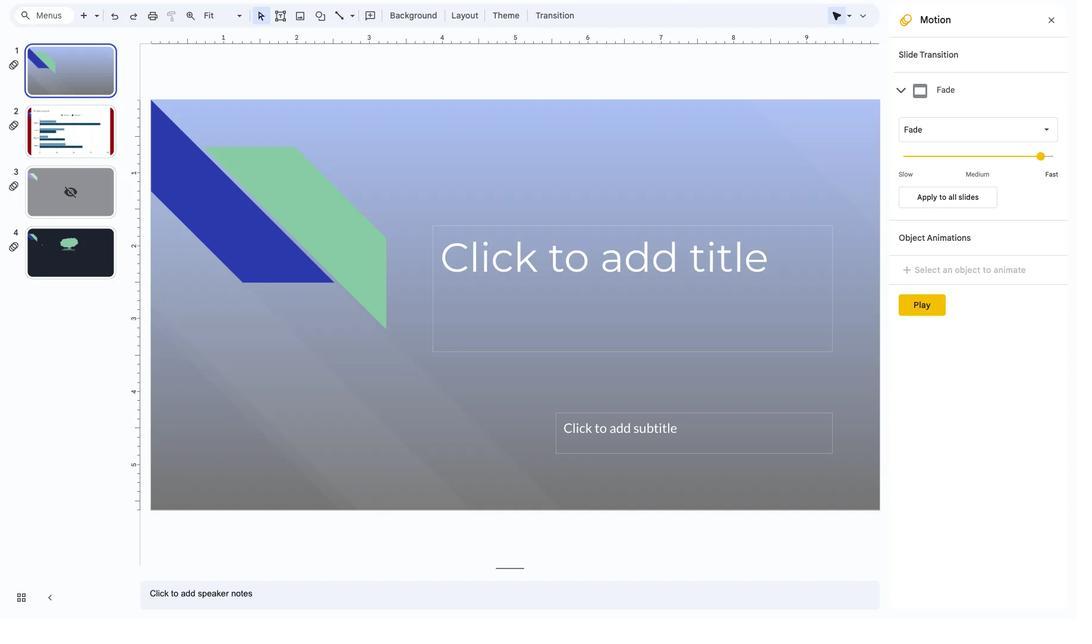 Task type: locate. For each thing, give the bounding box(es) containing it.
transition right slide
[[920, 49, 959, 60]]

slide transition
[[899, 49, 959, 60]]

select an object to animate button
[[899, 263, 1034, 277]]

1 horizontal spatial to
[[984, 265, 992, 275]]

0 horizontal spatial transition
[[536, 10, 575, 21]]

slides
[[959, 193, 979, 202]]

Menus field
[[15, 7, 74, 24]]

animate
[[994, 265, 1027, 275]]

shape image
[[314, 7, 327, 24]]

fade tab
[[895, 72, 1068, 108]]

to right object at top right
[[984, 265, 992, 275]]

select
[[915, 265, 941, 275]]

fade up slow button
[[905, 125, 923, 134]]

medium
[[966, 171, 990, 178]]

object animations
[[899, 233, 971, 243]]

object
[[956, 265, 981, 275]]

transition
[[536, 10, 575, 21], [920, 49, 959, 60]]

fade inside tab
[[937, 85, 955, 95]]

0 vertical spatial fade
[[937, 85, 955, 95]]

medium button
[[952, 171, 1005, 178]]

1 vertical spatial to
[[984, 265, 992, 275]]

transition button
[[531, 7, 580, 24]]

motion
[[921, 14, 952, 26]]

apply
[[918, 193, 938, 202]]

motion section
[[890, 4, 1068, 610]]

background button
[[385, 7, 443, 24]]

animations
[[928, 233, 971, 243]]

0 horizontal spatial fade
[[905, 125, 923, 134]]

all
[[949, 193, 957, 202]]

an
[[943, 265, 953, 275]]

0 vertical spatial transition
[[536, 10, 575, 21]]

navigation
[[0, 32, 131, 619]]

select line image
[[347, 8, 355, 12]]

slider
[[899, 142, 1059, 170]]

to left all
[[940, 193, 947, 202]]

Zoom text field
[[202, 7, 236, 24]]

select an object to animate
[[915, 265, 1027, 275]]

1 vertical spatial fade
[[905, 125, 923, 134]]

Zoom field
[[200, 7, 247, 24]]

mode and view toolbar
[[828, 4, 873, 27]]

live pointer settings image
[[845, 8, 852, 12]]

navigation inside motion application
[[0, 32, 131, 619]]

motion application
[[0, 0, 1078, 619]]

0 horizontal spatial to
[[940, 193, 947, 202]]

1 horizontal spatial transition
[[920, 49, 959, 60]]

layout button
[[448, 7, 482, 24]]

fade down slide transition
[[937, 85, 955, 95]]

new slide with layout image
[[92, 8, 99, 12]]

to inside fade tab panel
[[940, 193, 947, 202]]

1 vertical spatial transition
[[920, 49, 959, 60]]

to
[[940, 193, 947, 202], [984, 265, 992, 275]]

fade
[[937, 85, 955, 95], [905, 125, 923, 134]]

transition right 'theme' button
[[536, 10, 575, 21]]

play
[[914, 300, 931, 310]]

main toolbar
[[74, 7, 581, 24]]

0 vertical spatial to
[[940, 193, 947, 202]]

1 horizontal spatial fade
[[937, 85, 955, 95]]

background
[[390, 10, 437, 21]]



Task type: vqa. For each thing, say whether or not it's contained in the screenshot.
Education
no



Task type: describe. For each thing, give the bounding box(es) containing it.
slow
[[899, 171, 913, 178]]

apply to all slides
[[918, 193, 979, 202]]

transition inside "motion" section
[[920, 49, 959, 60]]

theme
[[493, 10, 520, 21]]

fade tab panel
[[895, 108, 1068, 220]]

layout
[[452, 10, 479, 21]]

object
[[899, 233, 926, 243]]

fast button
[[1046, 171, 1059, 178]]

apply to all slides button
[[899, 187, 998, 208]]

slide
[[899, 49, 919, 60]]

fade option
[[905, 124, 923, 136]]

duration element
[[899, 142, 1059, 178]]

theme button
[[488, 7, 525, 24]]

fade inside tab panel
[[905, 125, 923, 134]]

play button
[[899, 294, 946, 316]]

transition inside transition "button"
[[536, 10, 575, 21]]

slow button
[[899, 171, 913, 178]]

insert image image
[[294, 7, 307, 24]]

fast
[[1046, 171, 1059, 178]]

slider inside fade tab panel
[[899, 142, 1059, 170]]



